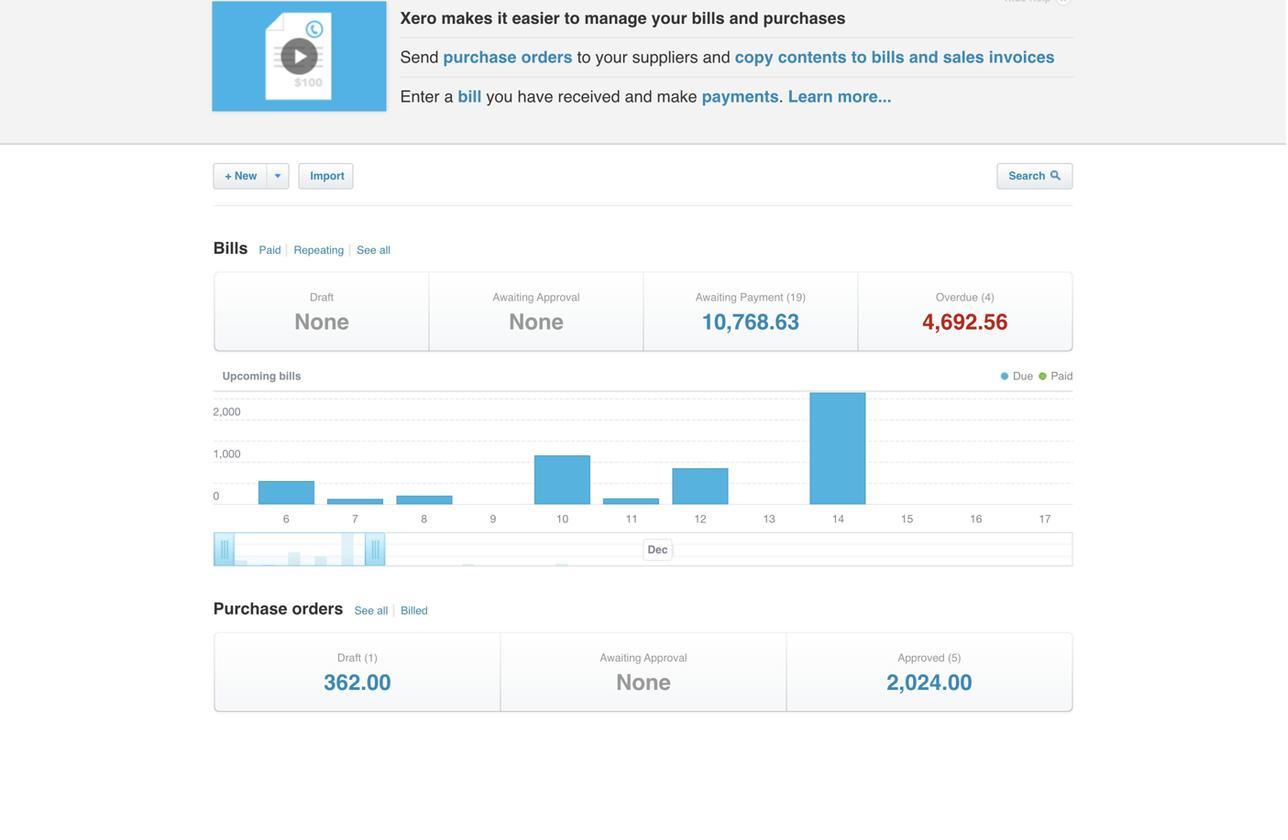 Task type: locate. For each thing, give the bounding box(es) containing it.
draft inside draft none
[[310, 291, 334, 304]]

your down manage
[[595, 48, 628, 67]]

1 vertical spatial paid
[[1051, 370, 1073, 383]]

bills
[[692, 9, 725, 28], [871, 48, 904, 67], [279, 370, 301, 383]]

2,024.00
[[887, 670, 972, 695]]

paid
[[259, 244, 281, 257], [1051, 370, 1073, 383]]

to
[[564, 9, 580, 28], [577, 48, 591, 67], [851, 48, 867, 67]]

payments link
[[702, 87, 779, 106]]

+
[[225, 169, 231, 182]]

send purchase orders to your suppliers and copy                 contents to bills and sales invoices
[[400, 48, 1055, 67]]

+ new
[[225, 169, 257, 182]]

0 vertical spatial draft
[[310, 291, 334, 304]]

all right repeating link
[[379, 244, 390, 257]]

search link
[[997, 163, 1073, 189]]

draft for none
[[310, 291, 334, 304]]

more...
[[838, 87, 892, 106]]

see all
[[357, 244, 390, 257], [354, 604, 388, 617]]

0 vertical spatial approval
[[537, 291, 580, 304]]

1 horizontal spatial awaiting approval none
[[600, 652, 687, 695]]

all
[[379, 244, 390, 257], [377, 604, 388, 617]]

0 vertical spatial your
[[651, 9, 687, 28]]

awaiting for 10,768.63
[[493, 291, 534, 304]]

payments
[[702, 87, 779, 106]]

bills up more...
[[871, 48, 904, 67]]

bills up send purchase orders to your suppliers and copy                 contents to bills and sales invoices
[[692, 9, 725, 28]]

and
[[729, 9, 759, 28], [703, 48, 730, 67], [909, 48, 938, 67], [625, 87, 652, 106]]

0 vertical spatial see all link
[[355, 244, 395, 257]]

repeating
[[294, 244, 344, 257]]

paid right bills
[[259, 244, 281, 257]]

1 horizontal spatial draft
[[337, 652, 361, 665]]

all left "billed"
[[377, 604, 388, 617]]

1 horizontal spatial paid
[[1051, 370, 1073, 383]]

1 horizontal spatial orders
[[521, 48, 573, 67]]

see all link left "billed"
[[353, 604, 394, 617]]

orders
[[521, 48, 573, 67], [292, 599, 343, 618]]

search
[[1009, 169, 1048, 182]]

1 vertical spatial see all
[[354, 604, 388, 617]]

draft
[[310, 291, 334, 304], [337, 652, 361, 665]]

and left copy
[[703, 48, 730, 67]]

see right repeating link
[[357, 244, 376, 257]]

approved
[[898, 652, 945, 665]]

1 horizontal spatial none
[[509, 309, 564, 334]]

none for none
[[509, 309, 564, 334]]

approval for 10,768.63
[[537, 291, 580, 304]]

1 horizontal spatial awaiting
[[600, 652, 641, 665]]

2 vertical spatial bills
[[279, 370, 301, 383]]

1 vertical spatial bills
[[871, 48, 904, 67]]

upcoming
[[222, 370, 276, 383]]

send
[[400, 48, 439, 67]]

none
[[294, 309, 349, 334], [509, 309, 564, 334], [616, 670, 671, 695]]

1 vertical spatial approval
[[644, 652, 687, 665]]

see up (1)
[[354, 604, 374, 617]]

contents
[[778, 48, 847, 67]]

makes
[[441, 9, 493, 28]]

(5)
[[948, 652, 961, 665]]

awaiting approval none
[[493, 291, 580, 334], [600, 652, 687, 695]]

have
[[517, 87, 553, 106]]

your up suppliers
[[651, 9, 687, 28]]

0 horizontal spatial awaiting approval none
[[493, 291, 580, 334]]

see all left "billed"
[[354, 604, 388, 617]]

0 horizontal spatial paid
[[259, 244, 281, 257]]

approval for 2,024.00
[[644, 652, 687, 665]]

see
[[357, 244, 376, 257], [354, 604, 374, 617]]

awaiting for 2,024.00
[[600, 652, 641, 665]]

10,768.63
[[702, 309, 800, 334]]

0 horizontal spatial draft
[[310, 291, 334, 304]]

none for (1)
[[616, 670, 671, 695]]

1 horizontal spatial approval
[[644, 652, 687, 665]]

0 vertical spatial paid
[[259, 244, 281, 257]]

learn more... link
[[788, 87, 892, 106]]

paid right due
[[1051, 370, 1073, 383]]

0 horizontal spatial awaiting
[[493, 291, 534, 304]]

see all right repeating link
[[357, 244, 390, 257]]

bills right upcoming
[[279, 370, 301, 383]]

orders down easier
[[521, 48, 573, 67]]

your
[[651, 9, 687, 28], [595, 48, 628, 67]]

see all link right repeating link
[[355, 244, 395, 257]]

manage
[[584, 9, 647, 28]]

see all link
[[355, 244, 395, 257], [353, 604, 394, 617]]

draft none
[[294, 291, 349, 334]]

0 horizontal spatial approval
[[537, 291, 580, 304]]

0 vertical spatial bills
[[692, 9, 725, 28]]

sales
[[943, 48, 984, 67]]

make
[[657, 87, 697, 106]]

search image
[[1050, 169, 1061, 180]]

0 vertical spatial awaiting approval none
[[493, 291, 580, 334]]

purchases
[[763, 9, 846, 28]]

0 vertical spatial see all
[[357, 244, 390, 257]]

2 horizontal spatial awaiting
[[695, 291, 737, 304]]

copy                 contents to bills and sales invoices link
[[735, 48, 1055, 67]]

1 vertical spatial awaiting approval none
[[600, 652, 687, 695]]

approval
[[537, 291, 580, 304], [644, 652, 687, 665]]

1 vertical spatial your
[[595, 48, 628, 67]]

draft inside draft          (1) 362.00
[[337, 652, 361, 665]]

1 horizontal spatial bills
[[692, 9, 725, 28]]

draft left (1)
[[337, 652, 361, 665]]

awaiting
[[493, 291, 534, 304], [695, 291, 737, 304], [600, 652, 641, 665]]

and up copy
[[729, 9, 759, 28]]

(1)
[[364, 652, 378, 665]]

purchase orders
[[213, 599, 348, 618]]

1 vertical spatial draft
[[337, 652, 361, 665]]

draft down repeating link
[[310, 291, 334, 304]]

1 vertical spatial orders
[[292, 599, 343, 618]]

0 horizontal spatial orders
[[292, 599, 343, 618]]

1 vertical spatial see all link
[[353, 604, 394, 617]]

orders right purchase
[[292, 599, 343, 618]]

0 horizontal spatial your
[[595, 48, 628, 67]]

1 vertical spatial all
[[377, 604, 388, 617]]

2 horizontal spatial none
[[616, 670, 671, 695]]



Task type: vqa. For each thing, say whether or not it's contained in the screenshot.
Red
no



Task type: describe. For each thing, give the bounding box(es) containing it.
4,692.56
[[922, 309, 1008, 334]]

invoices
[[989, 48, 1055, 67]]

(19)
[[786, 291, 806, 304]]

and left sales
[[909, 48, 938, 67]]

due
[[1013, 370, 1033, 383]]

362.00
[[324, 670, 391, 695]]

copy
[[735, 48, 773, 67]]

1 vertical spatial see
[[354, 604, 374, 617]]

0 vertical spatial orders
[[521, 48, 573, 67]]

bill link
[[458, 87, 482, 106]]

bills
[[213, 239, 253, 257]]

purchase
[[213, 599, 287, 618]]

enter a bill you have received and make payments . learn more...
[[400, 87, 892, 106]]

awaiting inside awaiting payment          (19) 10,768.63
[[695, 291, 737, 304]]

0 horizontal spatial bills
[[279, 370, 301, 383]]

2 horizontal spatial bills
[[871, 48, 904, 67]]

purchase orders link
[[443, 48, 573, 67]]

payment
[[740, 291, 783, 304]]

xero makes it easier to manage your bills and purchases
[[400, 9, 846, 28]]

overdue          (4) 4,692.56
[[922, 291, 1008, 334]]

you
[[486, 87, 513, 106]]

easier
[[512, 9, 560, 28]]

awaiting approval none for 10,768.63
[[493, 291, 580, 334]]

upcoming bills
[[222, 370, 301, 383]]

awaiting approval none for 2,024.00
[[600, 652, 687, 695]]

a
[[444, 87, 453, 106]]

xero
[[400, 9, 437, 28]]

(4)
[[981, 291, 995, 304]]

received
[[558, 87, 620, 106]]

it
[[497, 9, 507, 28]]

bill
[[458, 87, 482, 106]]

import
[[310, 169, 345, 182]]

paid link
[[257, 244, 287, 257]]

billed link
[[399, 604, 432, 617]]

awaiting payment          (19) 10,768.63
[[695, 291, 806, 334]]

import link
[[298, 163, 353, 189]]

billed
[[401, 604, 428, 617]]

purchase
[[443, 48, 517, 67]]

0 vertical spatial see
[[357, 244, 376, 257]]

learn
[[788, 87, 833, 106]]

and left make
[[625, 87, 652, 106]]

suppliers
[[632, 48, 698, 67]]

enter
[[400, 87, 440, 106]]

new
[[235, 169, 257, 182]]

repeating link
[[292, 244, 350, 257]]

approved          (5) 2,024.00
[[887, 652, 972, 695]]

to right easier
[[564, 9, 580, 28]]

+ new link
[[213, 163, 289, 189]]

draft          (1) 362.00
[[324, 652, 391, 695]]

1 horizontal spatial your
[[651, 9, 687, 28]]

to up received
[[577, 48, 591, 67]]

overdue
[[936, 291, 978, 304]]

draft for (1)
[[337, 652, 361, 665]]

see all for top see all link
[[357, 244, 390, 257]]

to up more...
[[851, 48, 867, 67]]

0 vertical spatial all
[[379, 244, 390, 257]]

see all for bottommost see all link
[[354, 604, 388, 617]]

.
[[779, 87, 783, 106]]

0 horizontal spatial none
[[294, 309, 349, 334]]



